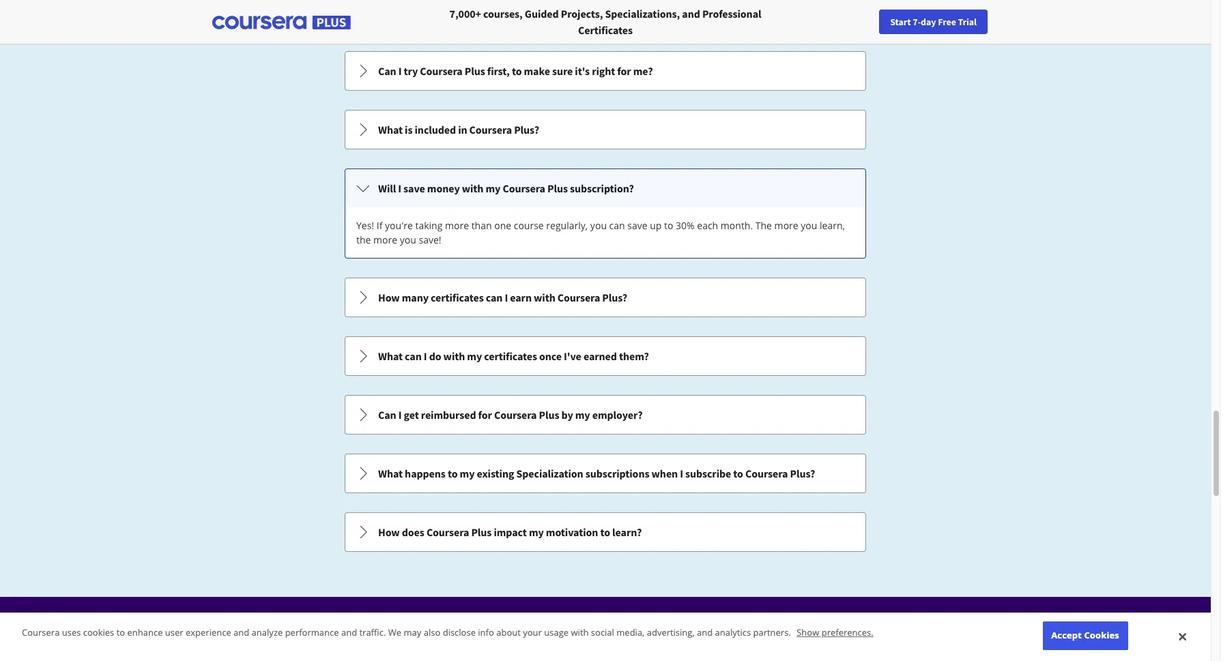 Task type: describe. For each thing, give the bounding box(es) containing it.
i left get at the left of page
[[399, 408, 402, 422]]

and left analytics
[[697, 627, 713, 639]]

money
[[427, 182, 460, 195]]

once
[[539, 350, 562, 363]]

i right will
[[398, 182, 402, 195]]

save inside dropdown button
[[404, 182, 425, 195]]

taking
[[415, 219, 443, 232]]

accept
[[1052, 630, 1082, 642]]

sure
[[552, 64, 573, 78]]

plus inside 'dropdown button'
[[465, 64, 485, 78]]

start 7-day free trial button
[[880, 10, 988, 34]]

up
[[650, 219, 662, 232]]

each
[[697, 219, 719, 232]]

to right happens
[[448, 467, 458, 481]]

guided
[[525, 7, 559, 20]]

1 vertical spatial plus?
[[603, 291, 628, 305]]

trial
[[958, 16, 977, 28]]

coursera inside 'dropdown button'
[[420, 64, 463, 78]]

with left social at the bottom
[[571, 627, 589, 639]]

i inside 'dropdown button'
[[399, 64, 402, 78]]

experience
[[186, 627, 231, 639]]

it's
[[575, 64, 590, 78]]

do
[[429, 350, 441, 363]]

1 vertical spatial can
[[486, 291, 503, 305]]

save inside yes! if you're taking more than one course regularly, you can save up to 30% each month. the more you learn, the more you save!
[[628, 219, 648, 232]]

show
[[797, 627, 820, 639]]

start
[[891, 16, 911, 28]]

0 horizontal spatial more
[[374, 234, 397, 247]]

can inside yes! if you're taking more than one course regularly, you can save up to 30% each month. the more you learn, the more you save!
[[610, 219, 625, 232]]

i've
[[564, 350, 582, 363]]

reimbursed
[[421, 408, 476, 422]]

day
[[921, 16, 937, 28]]

accept cookies
[[1052, 630, 1120, 642]]

how many certificates can i earn with coursera plus?
[[378, 291, 628, 305]]

0 horizontal spatial you
[[400, 234, 416, 247]]

and left 'traffic.'
[[341, 627, 357, 639]]

what is included in coursera plus?
[[378, 123, 539, 137]]

what happens to my existing specialization subscriptions when i subscribe to coursera plus? button
[[346, 455, 866, 493]]

what for what happens to my existing specialization subscriptions when i subscribe to coursera plus?
[[378, 467, 403, 481]]

when
[[652, 467, 678, 481]]

make
[[524, 64, 550, 78]]

professional
[[703, 7, 762, 20]]

can i get reimbursed for coursera plus by my employer? button
[[346, 396, 866, 434]]

traffic.
[[360, 627, 386, 639]]

subscription?
[[570, 182, 634, 195]]

my left 'existing'
[[460, 467, 475, 481]]

analytics
[[715, 627, 751, 639]]

preferences.
[[822, 627, 874, 639]]

1 horizontal spatial more
[[445, 219, 469, 232]]

my for certificates
[[467, 350, 482, 363]]

you're
[[385, 219, 413, 232]]

list containing can i try coursera plus first, to make sure it's right for me?
[[343, 50, 868, 554]]

your
[[523, 627, 542, 639]]

user
[[165, 627, 183, 639]]

courses,
[[484, 7, 523, 20]]

many
[[402, 291, 429, 305]]

media,
[[617, 627, 645, 639]]

cookies
[[83, 627, 114, 639]]

coursera left uses
[[22, 627, 60, 639]]

also
[[424, 627, 441, 639]]

one
[[495, 219, 512, 232]]

is
[[405, 123, 413, 137]]

free
[[938, 16, 957, 28]]

specialization
[[517, 467, 584, 481]]

included
[[415, 123, 456, 137]]

2 horizontal spatial more
[[775, 219, 799, 232]]

will i save money with my coursera plus subscription? button
[[346, 169, 866, 208]]

about
[[497, 627, 521, 639]]

to inside yes! if you're taking more than one course regularly, you can save up to 30% each month. the more you learn, the more you save!
[[664, 219, 674, 232]]

in
[[458, 123, 467, 137]]

can i try coursera plus first, to make sure it's right for me?
[[378, 64, 653, 78]]

motivation
[[546, 526, 598, 539]]

1 horizontal spatial you
[[591, 219, 607, 232]]

if
[[377, 219, 383, 232]]

usage
[[544, 627, 569, 639]]

i left 'earn'
[[505, 291, 508, 305]]

0 vertical spatial coursera plus image
[[212, 16, 351, 29]]

how does coursera plus impact my motivation to learn?
[[378, 526, 642, 539]]

yes!
[[356, 219, 374, 232]]

employer?
[[593, 408, 643, 422]]

what can i do with my certificates once i've earned them? button
[[346, 337, 866, 376]]

and inside 7,000+ courses, guided projects, specializations, and professional certificates
[[682, 7, 700, 20]]

enhance
[[127, 627, 163, 639]]

projects,
[[561, 7, 603, 20]]

with inside "what can i do with my certificates once i've earned them?" dropdown button
[[444, 350, 465, 363]]

partners.
[[754, 627, 791, 639]]

i left do
[[424, 350, 427, 363]]

happens
[[405, 467, 446, 481]]

coursera uses cookies to enhance user experience and analyze performance and traffic. we may also disclose info about your usage with social media, advertising, and analytics partners. show preferences.
[[22, 627, 874, 639]]

my for motivation
[[529, 526, 544, 539]]

may
[[404, 627, 422, 639]]

what happens to my existing specialization subscriptions when i subscribe to coursera plus?
[[378, 467, 816, 481]]

try
[[404, 64, 418, 78]]



Task type: locate. For each thing, give the bounding box(es) containing it.
i right when
[[680, 467, 684, 481]]

None search field
[[188, 9, 516, 36]]

will
[[378, 182, 396, 195]]

start 7-day free trial
[[891, 16, 977, 28]]

right
[[592, 64, 615, 78]]

coursera right does
[[427, 526, 469, 539]]

2 horizontal spatial can
[[610, 219, 625, 232]]

list
[[343, 50, 868, 554]]

you right regularly,
[[591, 219, 607, 232]]

how left does
[[378, 526, 400, 539]]

2 vertical spatial can
[[405, 350, 422, 363]]

save!
[[419, 234, 441, 247]]

you down you're
[[400, 234, 416, 247]]

can for can i try coursera plus first, to make sure it's right for me?
[[378, 64, 396, 78]]

2 horizontal spatial you
[[801, 219, 818, 232]]

with right 'earn'
[[534, 291, 556, 305]]

for
[[618, 64, 631, 78], [478, 408, 492, 422]]

coursera up course
[[503, 182, 546, 195]]

0 horizontal spatial can
[[405, 350, 422, 363]]

to right the subscribe on the right
[[734, 467, 744, 481]]

coursera right the subscribe on the right
[[746, 467, 788, 481]]

coursera right 'earn'
[[558, 291, 600, 305]]

coursera
[[420, 64, 463, 78], [470, 123, 512, 137], [503, 182, 546, 195], [558, 291, 600, 305], [494, 408, 537, 422], [746, 467, 788, 481], [427, 526, 469, 539], [22, 627, 60, 639]]

i left try
[[399, 64, 402, 78]]

with right money
[[462, 182, 484, 195]]

yes! if you're taking more than one course regularly, you can save up to 30% each month. the more you learn, the more you save!
[[356, 219, 845, 247]]

can inside 'dropdown button'
[[378, 64, 396, 78]]

get
[[404, 408, 419, 422]]

earned
[[584, 350, 617, 363]]

accept cookies button
[[1043, 622, 1129, 651]]

0 horizontal spatial coursera plus image
[[212, 16, 351, 29]]

my right impact
[[529, 526, 544, 539]]

impact
[[494, 526, 527, 539]]

save
[[404, 182, 425, 195], [628, 219, 648, 232]]

show preferences. link
[[797, 627, 874, 639]]

to right first,
[[512, 64, 522, 78]]

existing
[[477, 467, 514, 481]]

0 horizontal spatial save
[[404, 182, 425, 195]]

0 vertical spatial can
[[610, 219, 625, 232]]

how for how does coursera plus impact my motivation to learn?
[[378, 526, 400, 539]]

what left is
[[378, 123, 403, 137]]

1 vertical spatial what
[[378, 350, 403, 363]]

the
[[756, 219, 772, 232]]

what is included in coursera plus? button
[[346, 111, 866, 149]]

to left learn?
[[601, 526, 610, 539]]

with inside will i save money with my coursera plus subscription? dropdown button
[[462, 182, 484, 195]]

0 horizontal spatial plus?
[[514, 123, 539, 137]]

uses
[[62, 627, 81, 639]]

advertising,
[[647, 627, 695, 639]]

save right will
[[404, 182, 425, 195]]

and left 'professional'
[[682, 7, 700, 20]]

and
[[682, 7, 700, 20], [234, 627, 249, 639], [341, 627, 357, 639], [697, 627, 713, 639]]

2 horizontal spatial plus?
[[790, 467, 816, 481]]

with
[[462, 182, 484, 195], [534, 291, 556, 305], [444, 350, 465, 363], [571, 627, 589, 639]]

1 vertical spatial for
[[478, 408, 492, 422]]

2 vertical spatial what
[[378, 467, 403, 481]]

course
[[514, 219, 544, 232]]

what for what can i do with my certificates once i've earned them?
[[378, 350, 403, 363]]

1 horizontal spatial save
[[628, 219, 648, 232]]

more left the than
[[445, 219, 469, 232]]

0 horizontal spatial for
[[478, 408, 492, 422]]

0 vertical spatial for
[[618, 64, 631, 78]]

by
[[562, 408, 573, 422]]

1 horizontal spatial certificates
[[484, 350, 537, 363]]

and left analyze
[[234, 627, 249, 639]]

1 horizontal spatial coursera plus image
[[509, 641, 702, 660]]

me?
[[633, 64, 653, 78]]

learn?
[[613, 526, 642, 539]]

2 can from the top
[[378, 408, 396, 422]]

can left 'earn'
[[486, 291, 503, 305]]

can left get at the left of page
[[378, 408, 396, 422]]

how
[[378, 291, 400, 305], [378, 526, 400, 539]]

coursera plus image
[[212, 16, 351, 29], [509, 641, 702, 660]]

0 vertical spatial certificates
[[431, 291, 484, 305]]

can left up
[[610, 219, 625, 232]]

what for what is included in coursera plus?
[[378, 123, 403, 137]]

what
[[378, 123, 403, 137], [378, 350, 403, 363], [378, 467, 403, 481]]

to right cookies
[[117, 627, 125, 639]]

0 vertical spatial can
[[378, 64, 396, 78]]

how for how many certificates can i earn with coursera plus?
[[378, 291, 400, 305]]

specializations,
[[605, 7, 680, 20]]

plus up regularly,
[[548, 182, 568, 195]]

my right do
[[467, 350, 482, 363]]

30%
[[676, 219, 695, 232]]

for right the reimbursed on the left bottom of page
[[478, 408, 492, 422]]

plus left first,
[[465, 64, 485, 78]]

1 can from the top
[[378, 64, 396, 78]]

more right the
[[775, 219, 799, 232]]

1 horizontal spatial plus?
[[603, 291, 628, 305]]

more down if
[[374, 234, 397, 247]]

info
[[478, 627, 494, 639]]

subscribe
[[686, 467, 732, 481]]

to right up
[[664, 219, 674, 232]]

performance
[[285, 627, 339, 639]]

what can i do with my certificates once i've earned them?
[[378, 350, 649, 363]]

1 vertical spatial how
[[378, 526, 400, 539]]

can i get reimbursed for coursera plus by my employer?
[[378, 408, 643, 422]]

for left me?
[[618, 64, 631, 78]]

0 horizontal spatial certificates
[[431, 291, 484, 305]]

3 what from the top
[[378, 467, 403, 481]]

more
[[445, 219, 469, 232], [775, 219, 799, 232], [374, 234, 397, 247]]

can left try
[[378, 64, 396, 78]]

you left learn,
[[801, 219, 818, 232]]

cookies
[[1085, 630, 1120, 642]]

the
[[356, 234, 371, 247]]

1 what from the top
[[378, 123, 403, 137]]

will i save money with my coursera plus subscription?
[[378, 182, 634, 195]]

than
[[472, 219, 492, 232]]

coursera right try
[[420, 64, 463, 78]]

can
[[378, 64, 396, 78], [378, 408, 396, 422]]

plus left by
[[539, 408, 560, 422]]

1 vertical spatial certificates
[[484, 350, 537, 363]]

how does coursera plus impact my motivation to learn? button
[[346, 514, 866, 552]]

my right by
[[575, 408, 590, 422]]

7-
[[913, 16, 921, 28]]

with right do
[[444, 350, 465, 363]]

can inside dropdown button
[[378, 408, 396, 422]]

regularly,
[[547, 219, 588, 232]]

0 vertical spatial plus?
[[514, 123, 539, 137]]

1 how from the top
[[378, 291, 400, 305]]

0 vertical spatial save
[[404, 182, 425, 195]]

plus left impact
[[471, 526, 492, 539]]

for inside the can i try coursera plus first, to make sure it's right for me? 'dropdown button'
[[618, 64, 631, 78]]

what left happens
[[378, 467, 403, 481]]

plus?
[[514, 123, 539, 137], [603, 291, 628, 305], [790, 467, 816, 481]]

can
[[610, 219, 625, 232], [486, 291, 503, 305], [405, 350, 422, 363]]

2 vertical spatial plus?
[[790, 467, 816, 481]]

earn
[[510, 291, 532, 305]]

1 horizontal spatial for
[[618, 64, 631, 78]]

for inside can i get reimbursed for coursera plus by my employer? dropdown button
[[478, 408, 492, 422]]

certificates
[[431, 291, 484, 305], [484, 350, 537, 363]]

with inside how many certificates can i earn with coursera plus? dropdown button
[[534, 291, 556, 305]]

what left do
[[378, 350, 403, 363]]

first,
[[487, 64, 510, 78]]

can left do
[[405, 350, 422, 363]]

i
[[399, 64, 402, 78], [398, 182, 402, 195], [505, 291, 508, 305], [424, 350, 427, 363], [399, 408, 402, 422], [680, 467, 684, 481]]

my for coursera
[[486, 182, 501, 195]]

we
[[388, 627, 402, 639]]

0 vertical spatial how
[[378, 291, 400, 305]]

my up one
[[486, 182, 501, 195]]

1 vertical spatial can
[[378, 408, 396, 422]]

to
[[512, 64, 522, 78], [664, 219, 674, 232], [448, 467, 458, 481], [734, 467, 744, 481], [601, 526, 610, 539], [117, 627, 125, 639]]

disclose
[[443, 627, 476, 639]]

7,000+
[[450, 7, 481, 20]]

to inside 'dropdown button'
[[512, 64, 522, 78]]

how many certificates can i earn with coursera plus? button
[[346, 279, 866, 317]]

2 what from the top
[[378, 350, 403, 363]]

analyze
[[252, 627, 283, 639]]

1 horizontal spatial can
[[486, 291, 503, 305]]

subscriptions
[[586, 467, 650, 481]]

learn,
[[820, 219, 845, 232]]

1 vertical spatial coursera plus image
[[509, 641, 702, 660]]

1 vertical spatial save
[[628, 219, 648, 232]]

7,000+ courses, guided projects, specializations, and professional certificates
[[450, 7, 762, 37]]

month.
[[721, 219, 753, 232]]

2 how from the top
[[378, 526, 400, 539]]

them?
[[619, 350, 649, 363]]

can for can i get reimbursed for coursera plus by my employer?
[[378, 408, 396, 422]]

certificates right many
[[431, 291, 484, 305]]

coursera left by
[[494, 408, 537, 422]]

certificates
[[578, 23, 633, 37]]

save left up
[[628, 219, 648, 232]]

0 vertical spatial what
[[378, 123, 403, 137]]

how left many
[[378, 291, 400, 305]]

coursera right in
[[470, 123, 512, 137]]

certificates left once
[[484, 350, 537, 363]]



Task type: vqa. For each thing, say whether or not it's contained in the screenshot.
In Partnership With
no



